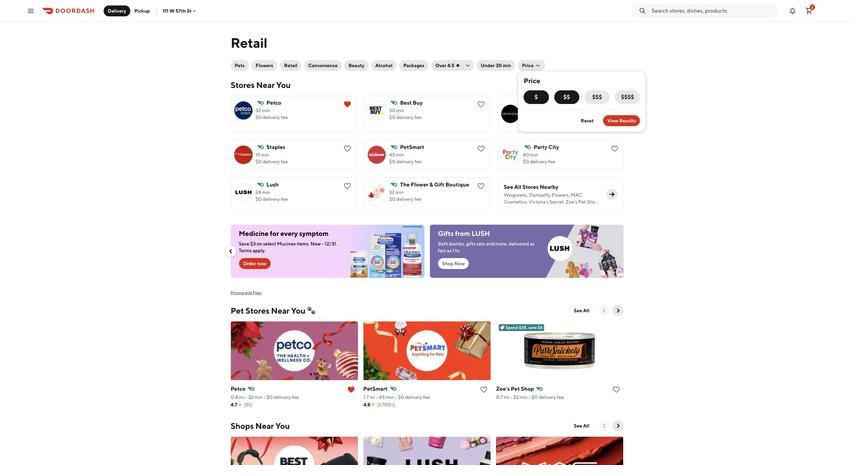 Task type: vqa. For each thing, say whether or not it's contained in the screenshot.
the bottommost "32 min $0 delivery fee"
yes



Task type: describe. For each thing, give the bounding box(es) containing it.
1 vertical spatial petsmart
[[364, 386, 388, 392]]

pickup
[[134, 8, 150, 13]]

111 w 57th st button
[[163, 8, 197, 13]]

57th
[[176, 8, 186, 13]]

party
[[534, 144, 548, 150]]

0 horizontal spatial 32
[[248, 395, 254, 400]]

bath
[[438, 241, 449, 247]]

4.8
[[364, 402, 371, 408]]

(51)
[[244, 402, 252, 408]]

$​0 for zoe's pet shop
[[532, 395, 538, 400]]

see for shops near you
[[574, 423, 583, 429]]

the flower & gift boutique
[[400, 181, 469, 188]]

mi for zoe's pet shop
[[504, 395, 510, 400]]

shops near you link
[[231, 421, 290, 432]]

you for stores near you
[[276, 80, 291, 90]]

pricing and fees button
[[231, 286, 646, 300]]

view
[[608, 118, 619, 123]]

you for shops near you
[[276, 421, 290, 431]]

click to add this store to your saved list image for sephora
[[611, 100, 619, 108]]

click to add this store to your saved list image for staples
[[344, 145, 352, 153]]

lush
[[472, 230, 490, 237]]

mucinex
[[277, 241, 296, 247]]

0 horizontal spatial 45
[[379, 395, 385, 400]]

order now
[[243, 261, 267, 266]]

2 button
[[803, 4, 816, 18]]

delivery for the flower & gift boutique
[[397, 196, 414, 202]]

zoe's inside see all stores nearby walgreens, damselfly flowers, mac cosmetics, victoria's secret, zoe's pet shop, just food for dogs, heather floral, the vitamin shoppe
[[566, 199, 578, 205]]

40 min $0 delivery fee
[[523, 152, 555, 164]]

delivery for lush
[[263, 196, 280, 202]]

from
[[455, 230, 470, 237]]

45 min $0 delivery fee
[[389, 152, 422, 164]]

30 inside 30 min $0 delivery fee
[[389, 108, 396, 113]]

40
[[523, 152, 529, 158]]

click to remove this store from your saved list image
[[344, 100, 352, 108]]

0.7
[[496, 395, 503, 400]]

fee for the flower & gift boutique
[[415, 196, 422, 202]]

shops near you
[[231, 421, 290, 431]]

now inside 'shop now' button
[[455, 261, 465, 266]]

1 horizontal spatial previous button of carousel image
[[601, 307, 608, 314]]

32 for the flower & gift boutique
[[389, 190, 395, 195]]

1.7
[[364, 395, 369, 400]]

mi for petco
[[239, 395, 244, 400]]

alcohol
[[376, 63, 393, 68]]

pets
[[235, 63, 245, 68]]

🐾
[[307, 306, 315, 316]]

32 min $0 delivery fee for the flower & gift boutique
[[389, 190, 422, 202]]

delivery
[[108, 8, 126, 13]]

1 vertical spatial zoe's
[[496, 386, 510, 392]]

buy
[[413, 100, 423, 106]]

near for shops near you
[[256, 421, 274, 431]]

see inside see all stores nearby walgreens, damselfly flowers, mac cosmetics, victoria's secret, zoe's pet shop, just food for dogs, heather floral, the vitamin shoppe
[[504, 184, 514, 190]]

pricing
[[231, 290, 244, 295]]

convenience
[[308, 63, 338, 68]]

see for pet stores near you 🐾
[[574, 308, 583, 314]]

delivery for staples
[[263, 159, 280, 164]]

-
[[322, 241, 324, 247]]

w
[[170, 8, 175, 13]]

price button
[[518, 60, 546, 71]]

st
[[187, 8, 192, 13]]

1 horizontal spatial petsmart
[[400, 144, 424, 150]]

delivery for petco
[[263, 115, 280, 120]]

secret,
[[550, 199, 565, 205]]

shoppe
[[522, 213, 539, 218]]

all inside see all stores nearby walgreens, damselfly flowers, mac cosmetics, victoria's secret, zoe's pet shop, just food for dogs, heather floral, the vitamin shoppe
[[515, 184, 522, 190]]

stores near you
[[231, 80, 291, 90]]

more,
[[496, 241, 508, 247]]

28 for 28 min $0 delivery fee
[[256, 190, 261, 195]]

price inside button
[[522, 63, 534, 68]]

bath bombs, gifts sets and more, delivered as fast as 1 hr.
[[438, 241, 535, 253]]

&
[[430, 181, 433, 188]]

click to add this store to your saved list image for best buy
[[477, 100, 486, 108]]

0 horizontal spatial retail
[[231, 35, 267, 51]]

pet stores near you 🐾
[[231, 306, 315, 316]]

staples
[[267, 144, 285, 150]]

fee for best buy
[[415, 115, 422, 120]]

pricing and fees
[[231, 290, 262, 295]]

4.7
[[231, 402, 237, 408]]

under
[[481, 63, 495, 68]]

view results
[[608, 118, 636, 123]]

next button of carousel image
[[615, 307, 622, 314]]

$0 for best buy
[[389, 115, 396, 120]]

28 for 28 min
[[523, 108, 529, 113]]

see all link for shops near you
[[570, 421, 594, 432]]

0 vertical spatial the
[[400, 181, 410, 188]]

gifts from lush
[[438, 230, 490, 237]]

reset button
[[577, 115, 598, 126]]

pickup button
[[130, 5, 154, 16]]

near for stores near you
[[256, 80, 275, 90]]

$0 for lush
[[256, 196, 262, 202]]

save $3 on select mucinex items.  now - 12/31. terms apply.
[[239, 241, 337, 253]]

32 for petco
[[256, 108, 261, 113]]

see all image
[[609, 191, 616, 198]]

12/31.
[[325, 241, 337, 247]]

over 4.5
[[436, 63, 455, 68]]

floral,
[[567, 206, 580, 212]]

boutique
[[446, 181, 469, 188]]

30 min $0 delivery fee
[[389, 108, 422, 120]]

open menu image
[[27, 7, 35, 15]]

28 min
[[523, 108, 538, 113]]

cosmetics,
[[504, 199, 528, 205]]

bombs,
[[450, 241, 465, 247]]

1 horizontal spatial shop
[[521, 386, 534, 392]]

$$
[[564, 94, 570, 100]]

city
[[549, 144, 559, 150]]

flower
[[411, 181, 429, 188]]

sephora
[[534, 100, 555, 106]]

and inside button
[[245, 290, 252, 295]]

select
[[263, 241, 276, 247]]

click to add this store to your saved list image for petsmart
[[477, 145, 486, 153]]

click to add this store to your saved list image for lush
[[344, 182, 352, 190]]

food
[[514, 206, 525, 212]]

under 30 min
[[481, 63, 511, 68]]

111
[[163, 8, 169, 13]]

order now button
[[239, 258, 271, 269]]

shops
[[231, 421, 254, 431]]

now inside save $3 on select mucinex items.  now - 12/31. terms apply.
[[311, 241, 321, 247]]

over 4.5 button
[[432, 60, 474, 71]]

for
[[270, 230, 279, 237]]

alcohol button
[[371, 60, 397, 71]]

delivery for party city
[[530, 159, 548, 164]]

the inside see all stores nearby walgreens, damselfly flowers, mac cosmetics, victoria's secret, zoe's pet shop, just food for dogs, heather floral, the vitamin shoppe
[[581, 206, 589, 212]]

medicine
[[239, 230, 269, 237]]

Store search: begin typing to search for stores available on DoorDash text field
[[652, 7, 774, 14]]

1 vertical spatial price
[[524, 77, 541, 85]]

beauty
[[349, 63, 365, 68]]

$0 for party city
[[523, 159, 529, 164]]

min inside 40 min $0 delivery fee
[[530, 152, 538, 158]]

damselfly
[[529, 192, 551, 198]]



Task type: locate. For each thing, give the bounding box(es) containing it.
delivery for best buy
[[397, 115, 414, 120]]

you inside 'pet stores near you 🐾' link
[[291, 306, 306, 316]]

3 • from the left
[[376, 395, 378, 400]]

0 horizontal spatial mi
[[239, 395, 244, 400]]

pet inside see all stores nearby walgreens, damselfly flowers, mac cosmetics, victoria's secret, zoe's pet shop, just food for dogs, heather floral, the vitamin shoppe
[[579, 199, 586, 205]]

flowers
[[256, 63, 273, 68]]

petsmart
[[400, 144, 424, 150], [364, 386, 388, 392]]

0 horizontal spatial petsmart
[[364, 386, 388, 392]]

nearby
[[540, 184, 559, 190]]

all for pet stores near you 🐾
[[584, 308, 590, 314]]

fee inside the 45 min $0 delivery fee
[[415, 159, 422, 164]]

1 • from the left
[[245, 395, 247, 400]]

30 inside button
[[496, 63, 502, 68]]

1 vertical spatial 28
[[256, 190, 261, 195]]

0 vertical spatial 45
[[389, 152, 395, 158]]

previous button of carousel image left the terms
[[227, 248, 234, 255]]

1 mi from the left
[[239, 395, 244, 400]]

fees
[[253, 290, 262, 295]]

min inside 30 min $0 delivery fee
[[396, 108, 405, 113]]

see all link
[[570, 305, 594, 316], [570, 421, 594, 432]]

1 vertical spatial 32
[[389, 190, 395, 195]]

retail right flowers button
[[284, 63, 297, 68]]

2 mi from the left
[[370, 395, 375, 400]]

2 vertical spatial pet
[[511, 386, 520, 392]]

5 • from the left
[[511, 395, 513, 400]]

1 horizontal spatial as
[[530, 241, 535, 247]]

and right sets
[[486, 241, 495, 247]]

2 see all link from the top
[[570, 421, 594, 432]]

all for shops near you
[[584, 423, 590, 429]]

2 horizontal spatial $​0
[[532, 395, 538, 400]]

shop down the 1
[[442, 261, 454, 266]]

heather
[[548, 206, 566, 212]]

2 $​0 from the left
[[398, 395, 404, 400]]

stores
[[231, 80, 255, 90], [523, 184, 539, 190], [246, 306, 270, 316]]

0 vertical spatial and
[[486, 241, 495, 247]]

on
[[257, 241, 262, 247]]

1 vertical spatial see all link
[[570, 421, 594, 432]]

1 vertical spatial you
[[291, 306, 306, 316]]

next button of carousel image
[[615, 423, 622, 429]]

$0 inside 28 min $0 delivery fee
[[256, 196, 262, 202]]

view results button
[[604, 115, 640, 126]]

shop
[[442, 261, 454, 266], [521, 386, 534, 392]]

gifts
[[466, 241, 476, 247]]

2 horizontal spatial pet
[[579, 199, 586, 205]]

for
[[526, 206, 533, 212]]

delivery inside 40 min $0 delivery fee
[[530, 159, 548, 164]]

and inside bath bombs, gifts sets and more, delivered as fast as 1 hr.
[[486, 241, 495, 247]]

(1,700+)
[[377, 402, 395, 408]]

fee for petco
[[281, 115, 288, 120]]

1 horizontal spatial pet
[[511, 386, 520, 392]]

sets
[[477, 241, 486, 247]]

1 horizontal spatial and
[[486, 241, 495, 247]]

fee for staples
[[281, 159, 288, 164]]

0 vertical spatial retail
[[231, 35, 267, 51]]

1 vertical spatial shop
[[521, 386, 534, 392]]

1 vertical spatial stores
[[523, 184, 539, 190]]

retail inside button
[[284, 63, 297, 68]]

0 vertical spatial zoe's
[[566, 199, 578, 205]]

0 horizontal spatial now
[[311, 241, 321, 247]]

vitamin
[[504, 213, 521, 218]]

min inside button
[[503, 63, 511, 68]]

now
[[257, 261, 267, 266]]

0 vertical spatial 32 min $0 delivery fee
[[256, 108, 288, 120]]

3 $​0 from the left
[[532, 395, 538, 400]]

gifts
[[438, 230, 454, 237]]

zoe's up 0.7
[[496, 386, 510, 392]]

45
[[389, 152, 395, 158], [379, 395, 385, 400]]

retail button
[[280, 60, 302, 71]]

stores down pets button
[[231, 80, 255, 90]]

1 horizontal spatial mi
[[370, 395, 375, 400]]

all left previous button of carousel image
[[584, 423, 590, 429]]

2 • from the left
[[264, 395, 266, 400]]

0 horizontal spatial and
[[245, 290, 252, 295]]

victoria's
[[529, 199, 549, 205]]

2 vertical spatial stores
[[246, 306, 270, 316]]

medicine for every symptom
[[239, 230, 329, 237]]

32 min $0 delivery fee
[[256, 108, 288, 120], [389, 190, 422, 202]]

petco
[[267, 100, 281, 106], [231, 386, 246, 392]]

apply.
[[253, 248, 266, 253]]

1 vertical spatial see
[[574, 308, 583, 314]]

0 vertical spatial see all link
[[570, 305, 594, 316]]

pets button
[[231, 60, 249, 71]]

click to add this store to your saved list image
[[344, 145, 352, 153], [344, 182, 352, 190], [477, 182, 486, 190], [480, 386, 488, 394], [613, 386, 621, 394]]

2
[[812, 5, 814, 9]]

1 vertical spatial the
[[581, 206, 589, 212]]

previous button of carousel image
[[601, 423, 608, 429]]

all
[[515, 184, 522, 190], [584, 308, 590, 314], [584, 423, 590, 429]]

4.5
[[448, 63, 455, 68]]

$​0 for petsmart
[[398, 395, 404, 400]]

0 horizontal spatial zoe's
[[496, 386, 510, 392]]

see all for shops near you
[[574, 423, 590, 429]]

mi right 0.8
[[239, 395, 244, 400]]

1 vertical spatial now
[[455, 261, 465, 266]]

best
[[400, 100, 412, 106]]

1 horizontal spatial zoe's
[[566, 199, 578, 205]]

1 vertical spatial 32 min $0 delivery fee
[[389, 190, 422, 202]]

fee for lush
[[281, 196, 288, 202]]

pet inside 'pet stores near you 🐾' link
[[231, 306, 244, 316]]

delivery inside 30 min $0 delivery fee
[[397, 115, 414, 120]]

0 horizontal spatial the
[[400, 181, 410, 188]]

you down the 0.8 mi • 32 min • $​0 delivery fee
[[276, 421, 290, 431]]

0 vertical spatial pet
[[579, 199, 586, 205]]

1 horizontal spatial 30
[[496, 63, 502, 68]]

click to add this store to your saved list image
[[477, 100, 486, 108], [611, 100, 619, 108], [477, 145, 486, 153], [611, 145, 619, 153]]

0 vertical spatial as
[[530, 241, 535, 247]]

1 $​0 from the left
[[267, 395, 273, 400]]

0 horizontal spatial 28
[[256, 190, 261, 195]]

2 vertical spatial near
[[256, 421, 274, 431]]

pet stores near you 🐾 link
[[231, 305, 315, 316]]

fee inside 30 min $0 delivery fee
[[415, 115, 422, 120]]

0 vertical spatial near
[[256, 80, 275, 90]]

1 vertical spatial petco
[[231, 386, 246, 392]]

items.
[[297, 241, 310, 247]]

click to remove this store from your saved list image
[[347, 386, 355, 394]]

stores down fees
[[246, 306, 270, 316]]

$$$ button
[[585, 90, 610, 104]]

mi right 1.7
[[370, 395, 375, 400]]

32 min $0 delivery fee down stores near you
[[256, 108, 288, 120]]

2 see all from the top
[[574, 423, 590, 429]]

pet
[[579, 199, 586, 205], [231, 306, 244, 316], [511, 386, 520, 392]]

$0 for the flower & gift boutique
[[389, 196, 396, 202]]

1 vertical spatial 45
[[379, 395, 385, 400]]

2 vertical spatial 32
[[248, 395, 254, 400]]

shop inside button
[[442, 261, 454, 266]]

• right 22
[[529, 395, 531, 400]]

0 vertical spatial price
[[522, 63, 534, 68]]

you down retail button
[[276, 80, 291, 90]]

petco down stores near you
[[267, 100, 281, 106]]

1 horizontal spatial retail
[[284, 63, 297, 68]]

0 vertical spatial stores
[[231, 80, 255, 90]]

2 vertical spatial you
[[276, 421, 290, 431]]

1 see all from the top
[[574, 308, 590, 314]]

111 w 57th st
[[163, 8, 192, 13]]

28 inside 28 min $0 delivery fee
[[256, 190, 261, 195]]

pet down mac at the top right of page
[[579, 199, 586, 205]]

every
[[281, 230, 298, 237]]

1 horizontal spatial 32 min $0 delivery fee
[[389, 190, 422, 202]]

0 vertical spatial 28
[[523, 108, 529, 113]]

dogs,
[[534, 206, 547, 212]]

$0 inside the 45 min $0 delivery fee
[[389, 159, 396, 164]]

32 min $0 delivery fee down the flower
[[389, 190, 422, 202]]

0 horizontal spatial $​0
[[267, 395, 273, 400]]

1 vertical spatial see all
[[574, 423, 590, 429]]

shop up 0.7 mi • 22 min • $​0 delivery fee
[[521, 386, 534, 392]]

petco up 0.8
[[231, 386, 246, 392]]

1 horizontal spatial 45
[[389, 152, 395, 158]]

near right shops
[[256, 421, 274, 431]]

fee inside 19 min $0 delivery fee
[[281, 159, 288, 164]]

0 vertical spatial previous button of carousel image
[[227, 248, 234, 255]]

pet up 22
[[511, 386, 520, 392]]

1 vertical spatial and
[[245, 290, 252, 295]]

the left the flower
[[400, 181, 410, 188]]

$​0 for petco
[[267, 395, 273, 400]]

petsmart up 1.7
[[364, 386, 388, 392]]

0.8
[[231, 395, 238, 400]]

over
[[436, 63, 447, 68]]

mi
[[239, 395, 244, 400], [370, 395, 375, 400], [504, 395, 510, 400]]

delivery inside 19 min $0 delivery fee
[[263, 159, 280, 164]]

shop,
[[587, 199, 600, 205]]

near down flowers
[[256, 80, 275, 90]]

click to add this store to your saved list image for party city
[[611, 145, 619, 153]]

as right delivered
[[530, 241, 535, 247]]

mi for petsmart
[[370, 395, 375, 400]]

near left 🐾
[[271, 306, 290, 316]]

0 vertical spatial petsmart
[[400, 144, 424, 150]]

save
[[239, 241, 249, 247]]

see all link for pet stores near you 🐾
[[570, 305, 594, 316]]

1 vertical spatial retail
[[284, 63, 297, 68]]

28 min $0 delivery fee
[[256, 190, 288, 202]]

zoe's pet shop
[[496, 386, 534, 392]]

walgreens,
[[504, 192, 529, 198]]

$0 for petsmart
[[389, 159, 396, 164]]

0 horizontal spatial pet
[[231, 306, 244, 316]]

19
[[256, 152, 260, 158]]

1 vertical spatial as
[[447, 248, 452, 253]]

stores inside see all stores nearby walgreens, damselfly flowers, mac cosmetics, victoria's secret, zoe's pet shop, just food for dogs, heather floral, the vitamin shoppe
[[523, 184, 539, 190]]

3 mi from the left
[[504, 395, 510, 400]]

mi right 0.7
[[504, 395, 510, 400]]

• up shops near you
[[264, 395, 266, 400]]

19 min $0 delivery fee
[[256, 152, 288, 164]]

1 horizontal spatial now
[[455, 261, 465, 266]]

stores up damselfly
[[523, 184, 539, 190]]

notification bell image
[[789, 7, 797, 15]]

the down shop,
[[581, 206, 589, 212]]

0 vertical spatial you
[[276, 80, 291, 90]]

fee for party city
[[548, 159, 555, 164]]

0 horizontal spatial petco
[[231, 386, 246, 392]]

45 inside the 45 min $0 delivery fee
[[389, 152, 395, 158]]

$$$
[[593, 94, 602, 100]]

$0 for staples
[[256, 159, 262, 164]]

packages button
[[399, 60, 429, 71]]

0 horizontal spatial 32 min $0 delivery fee
[[256, 108, 288, 120]]

0 horizontal spatial previous button of carousel image
[[227, 248, 234, 255]]

reset
[[581, 118, 594, 123]]

$3
[[250, 241, 256, 247]]

0 vertical spatial now
[[311, 241, 321, 247]]

fee for petsmart
[[415, 159, 422, 164]]

2 vertical spatial see
[[574, 423, 583, 429]]

now left -
[[311, 241, 321, 247]]

0 vertical spatial shop
[[442, 261, 454, 266]]

near
[[256, 80, 275, 90], [271, 306, 290, 316], [256, 421, 274, 431]]

all up walgreens,
[[515, 184, 522, 190]]

you left 🐾
[[291, 306, 306, 316]]

retail
[[231, 35, 267, 51], [284, 63, 297, 68]]

previous button of carousel image left next button of carousel image
[[601, 307, 608, 314]]

previous button of carousel image
[[227, 248, 234, 255], [601, 307, 608, 314]]

1 horizontal spatial petco
[[267, 100, 281, 106]]

1 horizontal spatial $​0
[[398, 395, 404, 400]]

$0 for petco
[[256, 115, 262, 120]]

1 vertical spatial previous button of carousel image
[[601, 307, 608, 314]]

now
[[311, 241, 321, 247], [455, 261, 465, 266]]

see all for pet stores near you 🐾
[[574, 308, 590, 314]]

0 horizontal spatial as
[[447, 248, 452, 253]]

0 vertical spatial petco
[[267, 100, 281, 106]]

price right under 30 min
[[522, 63, 534, 68]]

and left fees
[[245, 290, 252, 295]]

0 vertical spatial see
[[504, 184, 514, 190]]

convenience button
[[304, 60, 342, 71]]

you inside shops near you link
[[276, 421, 290, 431]]

32 min $0 delivery fee for petco
[[256, 108, 288, 120]]

delivery button
[[104, 5, 130, 16]]

1 vertical spatial all
[[584, 308, 590, 314]]

just
[[504, 206, 513, 212]]

1 horizontal spatial the
[[581, 206, 589, 212]]

0 horizontal spatial shop
[[442, 261, 454, 266]]

beauty button
[[345, 60, 369, 71]]

results
[[620, 118, 636, 123]]

1 horizontal spatial 32
[[256, 108, 261, 113]]

min inside 19 min $0 delivery fee
[[261, 152, 269, 158]]

1 vertical spatial near
[[271, 306, 290, 316]]

delivery for petsmart
[[397, 159, 414, 164]]

1 vertical spatial pet
[[231, 306, 244, 316]]

now down 'hr.'
[[455, 261, 465, 266]]

min
[[503, 63, 511, 68], [262, 108, 270, 113], [396, 108, 405, 113], [530, 108, 538, 113], [261, 152, 269, 158], [396, 152, 404, 158], [530, 152, 538, 158], [262, 190, 270, 195], [396, 190, 404, 195], [255, 395, 263, 400], [386, 395, 394, 400], [520, 395, 528, 400]]

min inside 28 min $0 delivery fee
[[262, 190, 270, 195]]

1 horizontal spatial 28
[[523, 108, 529, 113]]

• up (1,700+)
[[395, 395, 397, 400]]

delivered
[[509, 241, 529, 247]]

3 items, open order cart image
[[805, 7, 814, 15]]

delivery inside the 45 min $0 delivery fee
[[397, 159, 414, 164]]

28
[[523, 108, 529, 113], [256, 190, 261, 195]]

0 vertical spatial 32
[[256, 108, 261, 113]]

22
[[514, 395, 519, 400]]

$0 inside 40 min $0 delivery fee
[[523, 159, 529, 164]]

1 see all link from the top
[[570, 305, 594, 316]]

0.8 mi • 32 min • $​0 delivery fee
[[231, 395, 299, 400]]

0 vertical spatial all
[[515, 184, 522, 190]]

price down price button
[[524, 77, 541, 85]]

retail up pets button
[[231, 35, 267, 51]]

petsmart up the 45 min $0 delivery fee
[[400, 144, 424, 150]]

packages
[[404, 63, 425, 68]]

0 vertical spatial see all
[[574, 308, 590, 314]]

fast
[[438, 248, 446, 253]]

mac
[[571, 192, 583, 198]]

$
[[535, 94, 538, 100]]

4 • from the left
[[395, 395, 397, 400]]

zoe's up "floral,"
[[566, 199, 578, 205]]

$0 inside 30 min $0 delivery fee
[[389, 115, 396, 120]]

• left 22
[[511, 395, 513, 400]]

fee inside 40 min $0 delivery fee
[[548, 159, 555, 164]]

shop now button
[[438, 258, 469, 269]]

fee inside 28 min $0 delivery fee
[[281, 196, 288, 202]]

2 horizontal spatial mi
[[504, 395, 510, 400]]

click to add this store to your saved list image for the flower & gift boutique
[[477, 182, 486, 190]]

all left next button of carousel image
[[584, 308, 590, 314]]

$0 inside 19 min $0 delivery fee
[[256, 159, 262, 164]]

2 horizontal spatial 32
[[389, 190, 395, 195]]

1 vertical spatial 30
[[389, 108, 396, 113]]

$0
[[256, 115, 262, 120], [389, 115, 396, 120], [256, 159, 262, 164], [389, 159, 396, 164], [523, 159, 529, 164], [256, 196, 262, 202], [389, 196, 396, 202]]

pet down the pricing
[[231, 306, 244, 316]]

• up the (51)
[[245, 395, 247, 400]]

$$ button
[[555, 90, 580, 104]]

delivery inside 28 min $0 delivery fee
[[263, 196, 280, 202]]

0 horizontal spatial 30
[[389, 108, 396, 113]]

party city
[[534, 144, 559, 150]]

6 • from the left
[[529, 395, 531, 400]]

as left the 1
[[447, 248, 452, 253]]

0 vertical spatial 30
[[496, 63, 502, 68]]

2 vertical spatial all
[[584, 423, 590, 429]]

• right 1.7
[[376, 395, 378, 400]]

min inside the 45 min $0 delivery fee
[[396, 152, 404, 158]]

30
[[496, 63, 502, 68], [389, 108, 396, 113]]



